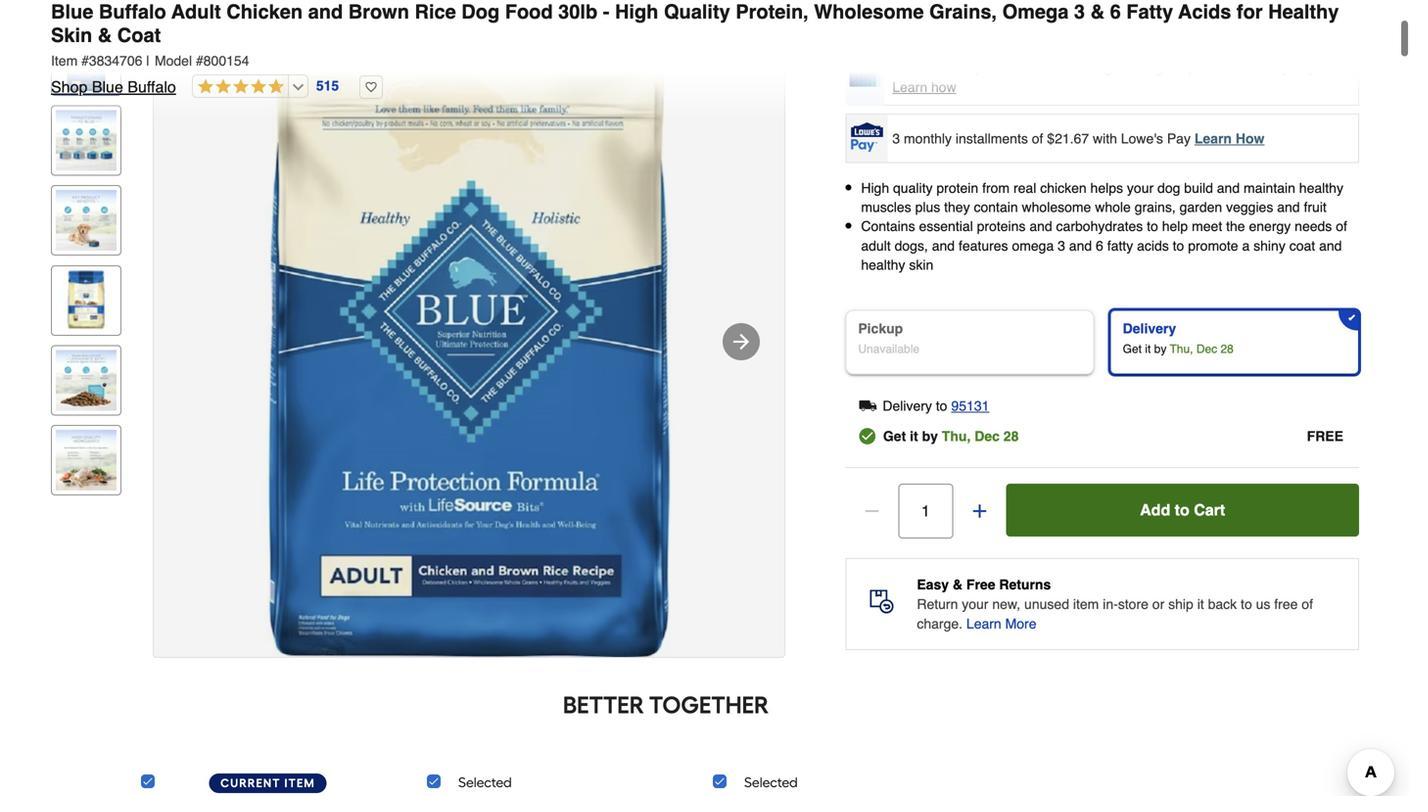 Task type: describe. For each thing, give the bounding box(es) containing it.
option group containing pickup
[[838, 302, 1367, 382]]

new,
[[993, 597, 1021, 612]]

the
[[1226, 219, 1246, 234]]

garden
[[1180, 199, 1223, 215]]

item
[[1073, 597, 1099, 612]]

arrow right image
[[730, 330, 753, 354]]

and down essential
[[932, 238, 955, 253]]

return
[[917, 597, 958, 612]]

high inside blue buffalo  adult chicken and brown rice dog food 30lb - high quality protein, wholesome grains, omega 3 & 6 fatty acids for healthy skin & coat item # 3834706 | model # 800154
[[615, 0, 659, 23]]

they
[[944, 199, 970, 215]]

of inside easy & free returns return your new, unused item in-store or ship it back to us free of charge.
[[1302, 597, 1314, 612]]

1 horizontal spatial healthy
[[1300, 180, 1344, 196]]

needs
[[1295, 219, 1332, 234]]

blue buffalo  #800154 - thumbnail6 image
[[56, 430, 117, 491]]

features
[[959, 238, 1008, 253]]

truck filled image
[[859, 397, 877, 415]]

2 horizontal spatial &
[[1091, 0, 1105, 23]]

high inside high quality protein from real chicken helps your dog build and maintain healthy muscles plus they contain wholesome whole grains, garden veggies and fruit contains essential proteins and carbohydrates to help meet the energy needs of adult dogs, and features omega 3 and 6 fatty acids to promote a shiny coat and healthy skin
[[861, 180, 890, 196]]

learn inside $61.73 when you choose 5% savings on eligible purchases every day. learn how
[[893, 79, 928, 95]]

1 vertical spatial learn
[[1195, 131, 1232, 146]]

food
[[505, 0, 553, 23]]

more
[[1006, 616, 1037, 632]]

dec inside delivery get it by thu, dec 28
[[1197, 342, 1218, 356]]

blue inside blue buffalo  adult chicken and brown rice dog food 30lb - high quality protein, wholesome grains, omega 3 & 6 fatty acids for healthy skin & coat item # 3834706 | model # 800154
[[51, 0, 93, 23]]

1 vertical spatial get
[[883, 429, 906, 444]]

veggies
[[1226, 199, 1274, 215]]

1 vertical spatial thu,
[[942, 429, 971, 444]]

0 horizontal spatial it
[[910, 429, 919, 444]]

store
[[1118, 597, 1149, 612]]

plus
[[915, 199, 941, 215]]

free
[[1275, 597, 1298, 612]]

wholesome
[[814, 0, 924, 23]]

pickup
[[858, 321, 903, 336]]

with
[[1093, 131, 1118, 146]]

heart outline image
[[360, 75, 383, 99]]

|
[[146, 53, 150, 69]]

how
[[1236, 131, 1265, 146]]

delivery for to
[[883, 398, 932, 414]]

minus image
[[862, 501, 882, 521]]

essential
[[919, 219, 973, 234]]

it inside delivery get it by thu, dec 28
[[1145, 342, 1151, 356]]

dogs,
[[895, 238, 928, 253]]

$21.67
[[1047, 131, 1089, 146]]

515
[[316, 78, 339, 94]]

learn more
[[967, 616, 1037, 632]]

model
[[155, 53, 192, 69]]

4.7 stars image
[[193, 78, 284, 96]]

quality
[[893, 180, 933, 196]]

brown
[[348, 0, 409, 23]]

on
[[1123, 60, 1138, 75]]

1 # from the left
[[81, 53, 89, 69]]

3 inside high quality protein from real chicken helps your dog build and maintain healthy muscles plus they contain wholesome whole grains, garden veggies and fruit contains essential proteins and carbohydrates to help meet the energy needs of adult dogs, and features omega 3 and 6 fatty acids to promote a shiny coat and healthy skin
[[1058, 238, 1066, 253]]

unavailable
[[858, 342, 920, 356]]

adult
[[861, 238, 891, 253]]

current
[[221, 776, 281, 790]]

energy
[[1249, 219, 1291, 234]]

check circle filled image
[[859, 428, 876, 445]]

when
[[938, 60, 971, 75]]

item
[[51, 53, 78, 69]]

charge.
[[917, 616, 963, 632]]

chicken
[[1040, 180, 1087, 196]]

plus image
[[970, 501, 990, 521]]

blue buffalo  #800154 - thumbnail3 image
[[56, 190, 117, 251]]

wholesome
[[1022, 199, 1092, 215]]

us
[[1256, 597, 1271, 612]]

to down help
[[1173, 238, 1185, 253]]

thu, inside delivery get it by thu, dec 28
[[1170, 342, 1194, 356]]

5%
[[1049, 60, 1069, 75]]

buffalo inside blue buffalo  adult chicken and brown rice dog food 30lb - high quality protein, wholesome grains, omega 3 & 6 fatty acids for healthy skin & coat item # 3834706 | model # 800154
[[99, 0, 166, 23]]

from
[[983, 180, 1010, 196]]

to up acids
[[1147, 219, 1159, 234]]

unused
[[1025, 597, 1070, 612]]

maintain
[[1244, 180, 1296, 196]]

omega
[[1012, 238, 1054, 253]]

3 monthly installments of $21.67 with lowe's pay learn how
[[893, 131, 1265, 146]]

choose
[[1001, 60, 1045, 75]]

learn how button
[[893, 77, 957, 97]]

easy
[[917, 577, 949, 593]]

28 inside delivery get it by thu, dec 28
[[1221, 342, 1234, 356]]

blue buffalo  #800154 - thumbnail2 image
[[56, 110, 117, 171]]

fatty
[[1108, 238, 1134, 253]]

3834706
[[89, 53, 142, 69]]

back
[[1208, 597, 1237, 612]]

2 # from the left
[[196, 53, 204, 69]]

purchases
[[1188, 60, 1252, 75]]

0 horizontal spatial 28
[[1004, 429, 1019, 444]]

get inside delivery get it by thu, dec 28
[[1123, 342, 1142, 356]]

better
[[563, 691, 644, 719]]

learn how link
[[1195, 131, 1265, 146]]

current item
[[221, 776, 315, 790]]

for
[[1237, 0, 1263, 23]]

dog
[[1158, 180, 1181, 196]]

savings
[[1073, 60, 1119, 75]]

and inside blue buffalo  adult chicken and brown rice dog food 30lb - high quality protein, wholesome grains, omega 3 & 6 fatty acids for healthy skin & coat item # 3834706 | model # 800154
[[308, 0, 343, 23]]

cart
[[1194, 501, 1226, 519]]

learn more link
[[967, 614, 1037, 634]]

build
[[1185, 180, 1214, 196]]

promote
[[1188, 238, 1239, 253]]

Stepper number input field with increment and decrement buttons number field
[[899, 484, 953, 539]]

meet
[[1192, 219, 1223, 234]]

grains,
[[930, 0, 997, 23]]

or
[[1153, 597, 1165, 612]]

easy & free returns return your new, unused item in-store or ship it back to us free of charge.
[[917, 577, 1314, 632]]

free
[[967, 577, 996, 593]]

pay
[[1167, 131, 1191, 146]]

contain
[[974, 199, 1018, 215]]

every
[[1256, 60, 1289, 75]]

your inside high quality protein from real chicken helps your dog build and maintain healthy muscles plus they contain wholesome whole grains, garden veggies and fruit contains essential proteins and carbohydrates to help meet the energy needs of adult dogs, and features omega 3 and 6 fatty acids to promote a shiny coat and healthy skin
[[1127, 180, 1154, 196]]



Task type: vqa. For each thing, say whether or not it's contained in the screenshot.
Learn inside '$61.73 when you choose 5% savings on eligible purchases every day. Learn how'
yes



Task type: locate. For each thing, give the bounding box(es) containing it.
by inside delivery get it by thu, dec 28
[[1155, 342, 1167, 356]]

0 horizontal spatial get
[[883, 429, 906, 444]]

high right -
[[615, 0, 659, 23]]

& up 3834706 in the top left of the page
[[98, 24, 112, 47]]

1 vertical spatial dec
[[975, 429, 1000, 444]]

acids
[[1179, 0, 1232, 23]]

6 left fatty
[[1110, 0, 1121, 23]]

$61.73 when you choose 5% savings on eligible purchases every day. learn how
[[893, 60, 1318, 95]]

& left fatty
[[1091, 0, 1105, 23]]

grains,
[[1135, 199, 1176, 215]]

to right the add
[[1175, 501, 1190, 519]]

2 selected from the left
[[744, 774, 798, 791]]

it
[[1145, 342, 1151, 356], [910, 429, 919, 444], [1198, 597, 1205, 612]]

and left brown in the top left of the page
[[308, 0, 343, 23]]

0 vertical spatial dec
[[1197, 342, 1218, 356]]

day.
[[1293, 60, 1318, 75]]

0 vertical spatial 28
[[1221, 342, 1234, 356]]

0 vertical spatial high
[[615, 0, 659, 23]]

0 vertical spatial your
[[1127, 180, 1154, 196]]

carbohydrates
[[1056, 219, 1143, 234]]

0 horizontal spatial of
[[1032, 131, 1044, 146]]

item number 3 8 3 4 7 0 6 and model number 8 0 0 1 5 4 element
[[51, 51, 1360, 71]]

free
[[1307, 429, 1344, 444]]

1 horizontal spatial of
[[1302, 597, 1314, 612]]

2 vertical spatial of
[[1302, 597, 1314, 612]]

0 horizontal spatial #
[[81, 53, 89, 69]]

2 horizontal spatial it
[[1198, 597, 1205, 612]]

1 horizontal spatial 6
[[1110, 0, 1121, 23]]

2 horizontal spatial 3
[[1074, 0, 1085, 23]]

1 vertical spatial 6
[[1096, 238, 1104, 253]]

1 vertical spatial &
[[98, 24, 112, 47]]

delivery right truck filled icon
[[883, 398, 932, 414]]

95131
[[952, 398, 990, 414]]

and up veggies
[[1217, 180, 1240, 196]]

add to cart button
[[1006, 484, 1360, 537]]

blue buffalo  #800154 image
[[154, 26, 785, 657]]

learn right pay
[[1195, 131, 1232, 146]]

your up grains,
[[1127, 180, 1154, 196]]

delivery to 95131
[[883, 398, 990, 414]]

learn
[[893, 79, 928, 95], [1195, 131, 1232, 146], [967, 616, 1002, 632]]

by
[[1155, 342, 1167, 356], [922, 429, 938, 444]]

returns
[[1000, 577, 1051, 593]]

2 horizontal spatial learn
[[1195, 131, 1232, 146]]

6 down carbohydrates
[[1096, 238, 1104, 253]]

to left us
[[1241, 597, 1253, 612]]

how
[[932, 79, 957, 95]]

0 vertical spatial buffalo
[[99, 0, 166, 23]]

0 vertical spatial delivery
[[1123, 321, 1177, 336]]

skin
[[51, 24, 92, 47]]

shop
[[51, 78, 88, 96]]

ship
[[1169, 597, 1194, 612]]

3 inside blue buffalo  adult chicken and brown rice dog food 30lb - high quality protein, wholesome grains, omega 3 & 6 fatty acids for healthy skin & coat item # 3834706 | model # 800154
[[1074, 0, 1085, 23]]

blue buffalo  #800154 - thumbnail5 image
[[56, 350, 117, 411]]

healthy down adult
[[861, 257, 906, 273]]

high quality protein from real chicken helps your dog build and maintain healthy muscles plus they contain wholesome whole grains, garden veggies and fruit contains essential proteins and carbohydrates to help meet the energy needs of adult dogs, and features omega 3 and 6 fatty acids to promote a shiny coat and healthy skin
[[861, 180, 1348, 273]]

blue
[[51, 0, 93, 23], [92, 78, 123, 96]]

1 horizontal spatial learn
[[967, 616, 1002, 632]]

1 horizontal spatial &
[[953, 577, 963, 593]]

your inside easy & free returns return your new, unused item in-store or ship it back to us free of charge.
[[962, 597, 989, 612]]

high up muscles
[[861, 180, 890, 196]]

1 vertical spatial delivery
[[883, 398, 932, 414]]

0 vertical spatial thu,
[[1170, 342, 1194, 356]]

delivery for get
[[1123, 321, 1177, 336]]

1 vertical spatial 3
[[893, 131, 900, 146]]

shiny
[[1254, 238, 1286, 253]]

title image
[[56, 30, 117, 91]]

1 vertical spatial buffalo
[[128, 78, 176, 96]]

you
[[975, 60, 997, 75]]

6
[[1110, 0, 1121, 23], [1096, 238, 1104, 253]]

# right the model
[[196, 53, 204, 69]]

0 vertical spatial it
[[1145, 342, 1151, 356]]

healthy
[[1300, 180, 1344, 196], [861, 257, 906, 273]]

fruit
[[1304, 199, 1327, 215]]

1 horizontal spatial selected
[[744, 774, 798, 791]]

1 vertical spatial your
[[962, 597, 989, 612]]

delivery down acids
[[1123, 321, 1177, 336]]

0 horizontal spatial delivery
[[883, 398, 932, 414]]

pickup unavailable
[[858, 321, 920, 356]]

-
[[603, 0, 610, 23]]

of left $21.67
[[1032, 131, 1044, 146]]

item
[[285, 776, 315, 790]]

your
[[1127, 180, 1154, 196], [962, 597, 989, 612]]

add
[[1140, 501, 1171, 519]]

acids
[[1137, 238, 1169, 253]]

& inside easy & free returns return your new, unused item in-store or ship it back to us free of charge.
[[953, 577, 963, 593]]

2 vertical spatial it
[[1198, 597, 1205, 612]]

learn down new,
[[967, 616, 1002, 632]]

skin
[[909, 257, 934, 273]]

learn inside learn more link
[[967, 616, 1002, 632]]

add to cart
[[1140, 501, 1226, 519]]

dog
[[462, 0, 500, 23]]

buffalo down "|"
[[128, 78, 176, 96]]

to inside button
[[1175, 501, 1190, 519]]

lowes pay logo image
[[848, 122, 887, 152]]

&
[[1091, 0, 1105, 23], [98, 24, 112, 47], [953, 577, 963, 593]]

rice
[[415, 0, 456, 23]]

high
[[615, 0, 659, 23], [861, 180, 890, 196]]

1 horizontal spatial dec
[[1197, 342, 1218, 356]]

0 horizontal spatial thu,
[[942, 429, 971, 444]]

1 vertical spatial blue
[[92, 78, 123, 96]]

1 horizontal spatial your
[[1127, 180, 1154, 196]]

95131 button
[[952, 394, 990, 418]]

0 horizontal spatial healthy
[[861, 257, 906, 273]]

learn down $61.73
[[893, 79, 928, 95]]

0 vertical spatial get
[[1123, 342, 1142, 356]]

1 vertical spatial of
[[1336, 219, 1348, 234]]

6 inside high quality protein from real chicken helps your dog build and maintain healthy muscles plus they contain wholesome whole grains, garden veggies and fruit contains essential proteins and carbohydrates to help meet the energy needs of adult dogs, and features omega 3 and 6 fatty acids to promote a shiny coat and healthy skin
[[1096, 238, 1104, 253]]

0 horizontal spatial by
[[922, 429, 938, 444]]

$61.73
[[893, 60, 935, 75]]

1 selected from the left
[[458, 774, 512, 791]]

buffalo up coat
[[99, 0, 166, 23]]

and down needs
[[1320, 238, 1342, 253]]

1 horizontal spatial it
[[1145, 342, 1151, 356]]

0 vertical spatial of
[[1032, 131, 1044, 146]]

of right free
[[1302, 597, 1314, 612]]

and left 'fruit'
[[1278, 199, 1300, 215]]

helps
[[1091, 180, 1124, 196]]

healthy
[[1269, 0, 1339, 23]]

1 horizontal spatial 3
[[1058, 238, 1066, 253]]

28
[[1221, 342, 1234, 356], [1004, 429, 1019, 444]]

to left 95131
[[936, 398, 948, 414]]

0 vertical spatial healthy
[[1300, 180, 1344, 196]]

blue up skin
[[51, 0, 93, 23]]

thu,
[[1170, 342, 1194, 356], [942, 429, 971, 444]]

together
[[649, 691, 769, 719]]

1 horizontal spatial 28
[[1221, 342, 1234, 356]]

1 horizontal spatial #
[[196, 53, 204, 69]]

chicken
[[227, 0, 303, 23]]

option group
[[838, 302, 1367, 382]]

1 horizontal spatial thu,
[[1170, 342, 1194, 356]]

in-
[[1103, 597, 1118, 612]]

6 inside blue buffalo  adult chicken and brown rice dog food 30lb - high quality protein, wholesome grains, omega 3 & 6 fatty acids for healthy skin & coat item # 3834706 | model # 800154
[[1110, 0, 1121, 23]]

0 horizontal spatial dec
[[975, 429, 1000, 444]]

2 horizontal spatial of
[[1336, 219, 1348, 234]]

of inside high quality protein from real chicken helps your dog build and maintain healthy muscles plus they contain wholesome whole grains, garden veggies and fruit contains essential proteins and carbohydrates to help meet the energy needs of adult dogs, and features omega 3 and 6 fatty acids to promote a shiny coat and healthy skin
[[1336, 219, 1348, 234]]

0 vertical spatial &
[[1091, 0, 1105, 23]]

1 vertical spatial by
[[922, 429, 938, 444]]

of right needs
[[1336, 219, 1348, 234]]

0 horizontal spatial &
[[98, 24, 112, 47]]

real
[[1014, 180, 1037, 196]]

2 vertical spatial 3
[[1058, 238, 1066, 253]]

fatty
[[1127, 0, 1174, 23]]

healthy up 'fruit'
[[1300, 180, 1344, 196]]

1 vertical spatial high
[[861, 180, 890, 196]]

2 vertical spatial &
[[953, 577, 963, 593]]

0 horizontal spatial high
[[615, 0, 659, 23]]

1 horizontal spatial by
[[1155, 342, 1167, 356]]

lowe's
[[1121, 131, 1164, 146]]

and up omega
[[1030, 219, 1053, 234]]

protein,
[[736, 0, 809, 23]]

0 horizontal spatial 3
[[893, 131, 900, 146]]

2 vertical spatial learn
[[967, 616, 1002, 632]]

blue buffalo  #800154 - thumbnail4 image
[[56, 270, 117, 331]]

0 horizontal spatial 6
[[1096, 238, 1104, 253]]

# right item
[[81, 53, 89, 69]]

0 horizontal spatial selected
[[458, 774, 512, 791]]

1 vertical spatial healthy
[[861, 257, 906, 273]]

0 vertical spatial by
[[1155, 342, 1167, 356]]

30lb
[[558, 0, 598, 23]]

and
[[308, 0, 343, 23], [1217, 180, 1240, 196], [1278, 199, 1300, 215], [1030, 219, 1053, 234], [932, 238, 955, 253], [1069, 238, 1092, 253], [1320, 238, 1342, 253]]

0 vertical spatial 3
[[1074, 0, 1085, 23]]

blue buffalo  adult chicken and brown rice dog food 30lb - high quality protein, wholesome grains, omega 3 & 6 fatty acids for healthy skin & coat item # 3834706 | model # 800154
[[51, 0, 1339, 69]]

dec
[[1197, 342, 1218, 356], [975, 429, 1000, 444]]

delivery inside delivery get it by thu, dec 28
[[1123, 321, 1177, 336]]

help
[[1162, 219, 1188, 234]]

and down carbohydrates
[[1069, 238, 1092, 253]]

it inside easy & free returns return your new, unused item in-store or ship it back to us free of charge.
[[1198, 597, 1205, 612]]

better together
[[563, 691, 769, 719]]

1 horizontal spatial delivery
[[1123, 321, 1177, 336]]

buffalo
[[99, 0, 166, 23], [128, 78, 176, 96]]

1 vertical spatial it
[[910, 429, 919, 444]]

quality
[[664, 0, 730, 23]]

0 vertical spatial 6
[[1110, 0, 1121, 23]]

0 vertical spatial blue
[[51, 0, 93, 23]]

muscles
[[861, 199, 912, 215]]

monthly
[[904, 131, 952, 146]]

whole
[[1095, 199, 1131, 215]]

get
[[1123, 342, 1142, 356], [883, 429, 906, 444]]

proteins
[[977, 219, 1026, 234]]

0 horizontal spatial learn
[[893, 79, 928, 95]]

0 horizontal spatial your
[[962, 597, 989, 612]]

your down free
[[962, 597, 989, 612]]

a
[[1243, 238, 1250, 253]]

better together heading
[[51, 690, 1281, 721]]

coat
[[117, 24, 161, 47]]

shop blue buffalo
[[51, 78, 176, 96]]

& left free
[[953, 577, 963, 593]]

blue down 3834706 in the top left of the page
[[92, 78, 123, 96]]

1 vertical spatial 28
[[1004, 429, 1019, 444]]

1 horizontal spatial high
[[861, 180, 890, 196]]

to inside easy & free returns return your new, unused item in-store or ship it back to us free of charge.
[[1241, 597, 1253, 612]]

0 vertical spatial learn
[[893, 79, 928, 95]]

1 horizontal spatial get
[[1123, 342, 1142, 356]]



